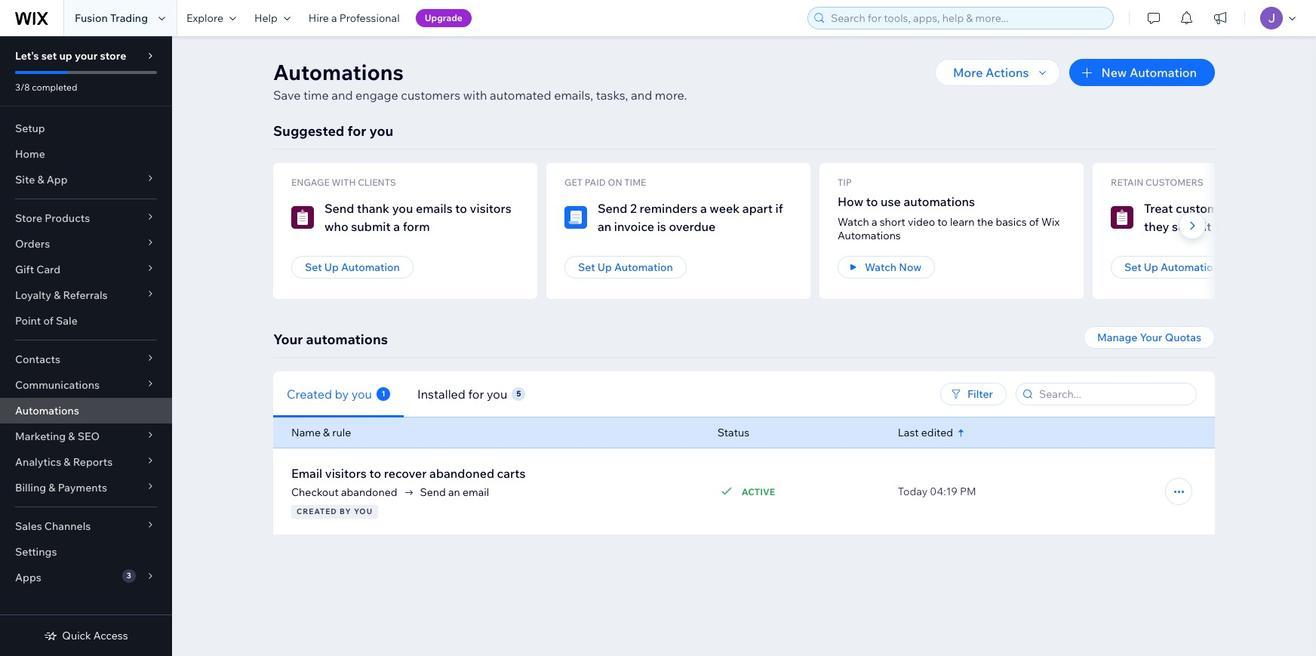 Task type: describe. For each thing, give the bounding box(es) containing it.
more actions button
[[936, 59, 1061, 86]]

by
[[335, 386, 349, 401]]

point of sale
[[15, 314, 78, 328]]

automations save time and engage customers with automated emails, tasks, and more.
[[273, 59, 687, 103]]

let's
[[15, 49, 39, 63]]

fusion
[[75, 11, 108, 25]]

hire
[[309, 11, 329, 25]]

point
[[15, 314, 41, 328]]

3 up from the left
[[1144, 260, 1159, 274]]

& for site
[[37, 173, 44, 186]]

new automation button
[[1070, 59, 1216, 86]]

engage
[[356, 88, 398, 103]]

video
[[908, 215, 936, 229]]

set up automation for submit
[[305, 260, 400, 274]]

invoice
[[614, 219, 655, 234]]

save
[[273, 88, 301, 103]]

get paid on time
[[565, 177, 647, 188]]

retain customers
[[1111, 177, 1204, 188]]

tip how to use automations watch a short video to learn the basics of wix automations
[[838, 177, 1060, 242]]

0 horizontal spatial visitors
[[325, 466, 367, 481]]

automations link
[[0, 398, 172, 424]]

3
[[127, 571, 131, 581]]

you for installed
[[487, 386, 508, 401]]

sales channels
[[15, 519, 91, 533]]

quick access button
[[44, 629, 128, 643]]

emails
[[416, 201, 453, 216]]

wix
[[1042, 215, 1060, 229]]

name & rule
[[291, 426, 351, 439]]

3/8 completed
[[15, 82, 77, 93]]

& for billing
[[49, 481, 55, 495]]

gift
[[15, 263, 34, 276]]

sales channels button
[[0, 513, 172, 539]]

automations for automations save time and engage customers with automated emails, tasks, and more.
[[273, 59, 404, 85]]

a inside treat customers to a coupon w
[[1254, 201, 1260, 216]]

1 vertical spatial an
[[449, 485, 460, 499]]

send 2 reminders a week apart if an invoice is overdue
[[598, 201, 783, 234]]

up for an
[[598, 260, 612, 274]]

send for an
[[598, 201, 628, 216]]

help
[[254, 11, 278, 25]]

email
[[291, 466, 323, 481]]

set for treat customers to a coupon w
[[1125, 260, 1142, 274]]

& for name
[[323, 426, 330, 439]]

2
[[631, 201, 637, 216]]

contacts
[[15, 353, 60, 366]]

explore
[[187, 11, 223, 25]]

basics
[[996, 215, 1027, 229]]

today
[[898, 485, 928, 498]]

is
[[657, 219, 667, 234]]

engage with clients
[[291, 177, 396, 188]]

analytics
[[15, 455, 61, 469]]

more.
[[655, 88, 687, 103]]

email visitors to recover abandoned carts
[[291, 466, 526, 481]]

tip
[[838, 177, 852, 188]]

installed
[[418, 386, 466, 401]]

trading
[[110, 11, 148, 25]]

learn
[[951, 215, 975, 229]]

Search... field
[[1035, 384, 1192, 405]]

w
[[1309, 201, 1317, 216]]

on
[[608, 177, 623, 188]]

treat
[[1145, 201, 1174, 216]]

automation for send 2 reminders a week apart if an invoice is overdue
[[615, 260, 673, 274]]

to for email visitors to recover abandoned carts
[[370, 466, 381, 481]]

card
[[36, 263, 61, 276]]

set
[[41, 49, 57, 63]]

edited
[[922, 426, 954, 439]]

set for send 2 reminders a week apart if an invoice is overdue
[[578, 260, 595, 274]]

billing & payments
[[15, 481, 107, 495]]

automations inside tip how to use automations watch a short video to learn the basics of wix automations
[[904, 194, 976, 209]]

your inside button
[[1141, 331, 1163, 344]]

created
[[287, 386, 332, 401]]

today 04:19 pm
[[898, 485, 977, 498]]

3/8
[[15, 82, 30, 93]]

watch inside tip how to use automations watch a short video to learn the basics of wix automations
[[838, 215, 870, 229]]

up for submit
[[324, 260, 339, 274]]

1 your from the left
[[273, 331, 303, 348]]

an inside the send 2 reminders a week apart if an invoice is overdue
[[598, 219, 612, 234]]

a inside tip how to use automations watch a short video to learn the basics of wix automations
[[872, 215, 878, 229]]

category image for send thank you emails to visitors who submit a form
[[291, 206, 314, 229]]

& for loyalty
[[54, 288, 61, 302]]

actions
[[986, 65, 1029, 80]]

& for analytics
[[64, 455, 71, 469]]

2 and from the left
[[631, 88, 653, 103]]

submit
[[351, 219, 391, 234]]

more
[[954, 65, 983, 80]]

customers inside automations save time and engage customers with automated emails, tasks, and more.
[[401, 88, 461, 103]]

you
[[354, 507, 373, 516]]

your automations
[[273, 331, 388, 348]]

with
[[463, 88, 487, 103]]

home
[[15, 147, 45, 161]]

of inside tip how to use automations watch a short video to learn the basics of wix automations
[[1030, 215, 1040, 229]]

1 horizontal spatial send
[[420, 485, 446, 499]]

site & app button
[[0, 167, 172, 193]]

manage
[[1098, 331, 1138, 344]]

communications button
[[0, 372, 172, 398]]

last edited
[[898, 426, 954, 439]]

automation for send thank you emails to visitors who submit a form
[[341, 260, 400, 274]]

automations for automations
[[15, 404, 79, 418]]

quotas
[[1166, 331, 1202, 344]]

last
[[898, 426, 919, 439]]

who
[[325, 219, 349, 234]]

seo
[[78, 430, 100, 443]]

automation right new
[[1130, 65, 1198, 80]]

a inside the send 2 reminders a week apart if an invoice is overdue
[[701, 201, 707, 216]]

& for marketing
[[68, 430, 75, 443]]

category image
[[1111, 206, 1134, 229]]



Task type: locate. For each thing, give the bounding box(es) containing it.
0 horizontal spatial category image
[[291, 206, 314, 229]]

2 set up automation from the left
[[578, 260, 673, 274]]

your
[[75, 49, 98, 63]]

up
[[324, 260, 339, 274], [598, 260, 612, 274], [1144, 260, 1159, 274]]

new
[[1102, 65, 1128, 80]]

send inside send thank you emails to visitors who submit a form
[[325, 201, 354, 216]]

1 horizontal spatial and
[[631, 88, 653, 103]]

2 horizontal spatial set up automation button
[[1111, 256, 1234, 279]]

list
[[273, 163, 1317, 299]]

emails,
[[554, 88, 594, 103]]

2 horizontal spatial automations
[[838, 229, 901, 242]]

send inside the send 2 reminders a week apart if an invoice is overdue
[[598, 201, 628, 216]]

2 horizontal spatial set up automation
[[1125, 260, 1220, 274]]

1 horizontal spatial abandoned
[[430, 466, 495, 481]]

customers down customers on the right top of page
[[1176, 201, 1237, 216]]

visitors up checkout abandoned
[[325, 466, 367, 481]]

send left 2
[[598, 201, 628, 216]]

2 up from the left
[[598, 260, 612, 274]]

you for suggested
[[370, 122, 394, 140]]

you for send
[[392, 201, 413, 216]]

abandoned up you
[[341, 485, 398, 499]]

manage your quotas button
[[1084, 326, 1216, 349]]

marketing
[[15, 430, 66, 443]]

time
[[625, 177, 647, 188]]

to left use
[[867, 194, 879, 209]]

form
[[403, 219, 430, 234]]

automations up video on the top
[[904, 194, 976, 209]]

checkout
[[291, 485, 339, 499]]

set up automation down 'invoice' in the left of the page
[[578, 260, 673, 274]]

marketing & seo
[[15, 430, 100, 443]]

you left 5
[[487, 386, 508, 401]]

you up form
[[392, 201, 413, 216]]

0 vertical spatial for
[[348, 122, 367, 140]]

set up automation button down 'invoice' in the left of the page
[[565, 256, 687, 279]]

2 vertical spatial automations
[[15, 404, 79, 418]]

professional
[[340, 11, 400, 25]]

email
[[463, 485, 489, 499]]

settings link
[[0, 539, 172, 565]]

0 horizontal spatial and
[[332, 88, 353, 103]]

& right loyalty
[[54, 288, 61, 302]]

set up automation for an
[[578, 260, 673, 274]]

0 vertical spatial customers
[[401, 88, 461, 103]]

created by you
[[287, 386, 372, 401]]

help button
[[245, 0, 300, 36]]

recover
[[384, 466, 427, 481]]

watch left now
[[865, 260, 897, 274]]

a left form
[[394, 219, 400, 234]]

of left sale at left top
[[43, 314, 54, 328]]

treat customers to a coupon w
[[1145, 201, 1317, 234]]

2 horizontal spatial up
[[1144, 260, 1159, 274]]

1 horizontal spatial visitors
[[470, 201, 512, 216]]

category image left who
[[291, 206, 314, 229]]

watch now
[[865, 260, 922, 274]]

set up automation button down treat
[[1111, 256, 1234, 279]]

2 set up automation button from the left
[[565, 256, 687, 279]]

automation
[[1130, 65, 1198, 80], [341, 260, 400, 274], [615, 260, 673, 274], [1161, 260, 1220, 274]]

and left "more."
[[631, 88, 653, 103]]

3 set from the left
[[1125, 260, 1142, 274]]

2 your from the left
[[1141, 331, 1163, 344]]

a right hire
[[332, 11, 337, 25]]

time
[[304, 88, 329, 103]]

completed
[[32, 82, 77, 93]]

quick
[[62, 629, 91, 643]]

filter
[[968, 387, 994, 401]]

channels
[[44, 519, 91, 533]]

0 horizontal spatial your
[[273, 331, 303, 348]]

an
[[598, 219, 612, 234], [449, 485, 460, 499]]

set up automation down treat
[[1125, 260, 1220, 274]]

customers
[[1146, 177, 1204, 188]]

3 set up automation button from the left
[[1111, 256, 1234, 279]]

1 vertical spatial for
[[468, 386, 484, 401]]

reminders
[[640, 201, 698, 216]]

your
[[273, 331, 303, 348], [1141, 331, 1163, 344]]

1 horizontal spatial automations
[[273, 59, 404, 85]]

store
[[100, 49, 126, 63]]

watch down how
[[838, 215, 870, 229]]

of inside sidebar element
[[43, 314, 54, 328]]

1 horizontal spatial set up automation button
[[565, 256, 687, 279]]

send down email visitors to recover abandoned carts
[[420, 485, 446, 499]]

set up automation
[[305, 260, 400, 274], [578, 260, 673, 274], [1125, 260, 1220, 274]]

1 vertical spatial visitors
[[325, 466, 367, 481]]

suggested
[[273, 122, 345, 140]]

you down engage
[[370, 122, 394, 140]]

you for created
[[352, 386, 372, 401]]

0 vertical spatial watch
[[838, 215, 870, 229]]

automations up watch now button
[[838, 229, 901, 242]]

to inside treat customers to a coupon w
[[1239, 201, 1251, 216]]

2 set from the left
[[578, 260, 595, 274]]

engage
[[291, 177, 330, 188]]

to inside send thank you emails to visitors who submit a form
[[456, 201, 467, 216]]

category image down get
[[565, 206, 587, 229]]

1 horizontal spatial automations
[[904, 194, 976, 209]]

1 vertical spatial customers
[[1176, 201, 1237, 216]]

send up who
[[325, 201, 354, 216]]

0 vertical spatial automations
[[273, 59, 404, 85]]

set
[[305, 260, 322, 274], [578, 260, 595, 274], [1125, 260, 1142, 274]]

store products button
[[0, 205, 172, 231]]

1 set up automation button from the left
[[291, 256, 414, 279]]

set up automation button for submit
[[291, 256, 414, 279]]

communications
[[15, 378, 100, 392]]

0 horizontal spatial an
[[449, 485, 460, 499]]

if
[[776, 201, 783, 216]]

a left short
[[872, 215, 878, 229]]

1 horizontal spatial for
[[468, 386, 484, 401]]

& left rule
[[323, 426, 330, 439]]

home link
[[0, 141, 172, 167]]

0 horizontal spatial customers
[[401, 88, 461, 103]]

marketing & seo button
[[0, 424, 172, 449]]

0 vertical spatial of
[[1030, 215, 1040, 229]]

your up "created"
[[273, 331, 303, 348]]

0 vertical spatial visitors
[[470, 201, 512, 216]]

to left 'coupon'
[[1239, 201, 1251, 216]]

& right site
[[37, 173, 44, 186]]

1 vertical spatial of
[[43, 314, 54, 328]]

0 horizontal spatial of
[[43, 314, 54, 328]]

a left 'coupon'
[[1254, 201, 1260, 216]]

to for treat customers to a coupon w
[[1239, 201, 1251, 216]]

set up automation down who
[[305, 260, 400, 274]]

a left week
[[701, 201, 707, 216]]

automations inside tip how to use automations watch a short video to learn the basics of wix automations
[[838, 229, 901, 242]]

0 vertical spatial an
[[598, 219, 612, 234]]

active
[[742, 486, 776, 497]]

created
[[297, 507, 337, 516]]

automation down 'invoice' in the left of the page
[[615, 260, 673, 274]]

by
[[340, 507, 352, 516]]

and right time on the left of page
[[332, 88, 353, 103]]

visitors inside send thank you emails to visitors who submit a form
[[470, 201, 512, 216]]

1
[[382, 388, 385, 398]]

a inside send thank you emails to visitors who submit a form
[[394, 219, 400, 234]]

set up automation button for an
[[565, 256, 687, 279]]

automation for treat customers to a coupon w
[[1161, 260, 1220, 274]]

automation down submit
[[341, 260, 400, 274]]

get
[[565, 177, 583, 188]]

04:19
[[930, 485, 958, 498]]

1 horizontal spatial customers
[[1176, 201, 1237, 216]]

Search for tools, apps, help & more... field
[[827, 8, 1109, 29]]

week
[[710, 201, 740, 216]]

store
[[15, 211, 42, 225]]

visitors right emails
[[470, 201, 512, 216]]

0 vertical spatial automations
[[904, 194, 976, 209]]

1 vertical spatial abandoned
[[341, 485, 398, 499]]

quick access
[[62, 629, 128, 643]]

0 horizontal spatial set up automation button
[[291, 256, 414, 279]]

0 horizontal spatial send
[[325, 201, 354, 216]]

2 category image from the left
[[565, 206, 587, 229]]

to right emails
[[456, 201, 467, 216]]

0 vertical spatial abandoned
[[430, 466, 495, 481]]

gift card button
[[0, 257, 172, 282]]

0 horizontal spatial set
[[305, 260, 322, 274]]

loyalty & referrals
[[15, 288, 108, 302]]

created by you
[[297, 507, 373, 516]]

loyalty
[[15, 288, 51, 302]]

settings
[[15, 545, 57, 559]]

1 horizontal spatial set up automation
[[578, 260, 673, 274]]

analytics & reports
[[15, 455, 113, 469]]

set up automation button down who
[[291, 256, 414, 279]]

category image
[[291, 206, 314, 229], [565, 206, 587, 229]]

automations inside sidebar element
[[15, 404, 79, 418]]

1 vertical spatial automations
[[306, 331, 388, 348]]

3 set up automation from the left
[[1125, 260, 1220, 274]]

automations up time on the left of page
[[273, 59, 404, 85]]

2 horizontal spatial set
[[1125, 260, 1142, 274]]

you right by
[[352, 386, 372, 401]]

apart
[[743, 201, 773, 216]]

automations up by
[[306, 331, 388, 348]]

customers inside treat customers to a coupon w
[[1176, 201, 1237, 216]]

customers left with
[[401, 88, 461, 103]]

contacts button
[[0, 347, 172, 372]]

for down engage
[[348, 122, 367, 140]]

abandoned up send an email
[[430, 466, 495, 481]]

an left 'invoice' in the left of the page
[[598, 219, 612, 234]]

1 horizontal spatial set
[[578, 260, 595, 274]]

automation down treat customers to a coupon w in the top right of the page
[[1161, 260, 1220, 274]]

installed for you
[[418, 386, 508, 401]]

to for tip how to use automations watch a short video to learn the basics of wix automations
[[867, 194, 879, 209]]

automated
[[490, 88, 552, 103]]

referrals
[[63, 288, 108, 302]]

orders
[[15, 237, 50, 251]]

for right the installed
[[468, 386, 484, 401]]

status
[[718, 426, 750, 439]]

access
[[93, 629, 128, 643]]

0 horizontal spatial up
[[324, 260, 339, 274]]

coupon
[[1263, 201, 1306, 216]]

watch inside button
[[865, 260, 897, 274]]

0 horizontal spatial for
[[348, 122, 367, 140]]

now
[[899, 260, 922, 274]]

to left learn
[[938, 215, 948, 229]]

& inside dropdown button
[[37, 173, 44, 186]]

an left email
[[449, 485, 460, 499]]

name
[[291, 426, 321, 439]]

& right billing
[[49, 481, 55, 495]]

0 horizontal spatial automations
[[15, 404, 79, 418]]

billing & payments button
[[0, 475, 172, 501]]

1 and from the left
[[332, 88, 353, 103]]

1 horizontal spatial of
[[1030, 215, 1040, 229]]

sidebar element
[[0, 36, 172, 656]]

& inside popup button
[[54, 288, 61, 302]]

you
[[370, 122, 394, 140], [392, 201, 413, 216], [352, 386, 372, 401], [487, 386, 508, 401]]

retain
[[1111, 177, 1144, 188]]

1 up from the left
[[324, 260, 339, 274]]

1 horizontal spatial up
[[598, 260, 612, 274]]

0 horizontal spatial set up automation
[[305, 260, 400, 274]]

0 horizontal spatial automations
[[306, 331, 388, 348]]

how
[[838, 194, 864, 209]]

to left the recover
[[370, 466, 381, 481]]

category image for send 2 reminders a week apart if an invoice is overdue
[[565, 206, 587, 229]]

of left wix
[[1030, 215, 1040, 229]]

5
[[517, 388, 521, 398]]

set for send thank you emails to visitors who submit a form
[[305, 260, 322, 274]]

you inside send thank you emails to visitors who submit a form
[[392, 201, 413, 216]]

automations inside automations save time and engage customers with automated emails, tasks, and more.
[[273, 59, 404, 85]]

for inside 'tab list'
[[468, 386, 484, 401]]

set up automation button
[[291, 256, 414, 279], [565, 256, 687, 279], [1111, 256, 1234, 279]]

1 vertical spatial automations
[[838, 229, 901, 242]]

1 horizontal spatial category image
[[565, 206, 587, 229]]

for for suggested
[[348, 122, 367, 140]]

point of sale link
[[0, 308, 172, 334]]

& left seo
[[68, 430, 75, 443]]

tasks,
[[596, 88, 629, 103]]

automations up marketing on the bottom left
[[15, 404, 79, 418]]

site & app
[[15, 173, 68, 186]]

tab list
[[273, 371, 751, 417]]

1 horizontal spatial an
[[598, 219, 612, 234]]

for for installed
[[468, 386, 484, 401]]

1 set from the left
[[305, 260, 322, 274]]

1 vertical spatial watch
[[865, 260, 897, 274]]

& left reports
[[64, 455, 71, 469]]

1 category image from the left
[[291, 206, 314, 229]]

your left quotas
[[1141, 331, 1163, 344]]

tab list containing created by you
[[273, 371, 751, 417]]

fusion trading
[[75, 11, 148, 25]]

2 horizontal spatial send
[[598, 201, 628, 216]]

1 horizontal spatial your
[[1141, 331, 1163, 344]]

upgrade button
[[416, 9, 472, 27]]

1 set up automation from the left
[[305, 260, 400, 274]]

send for submit
[[325, 201, 354, 216]]

list containing how to use automations
[[273, 163, 1317, 299]]

0 horizontal spatial abandoned
[[341, 485, 398, 499]]



Task type: vqa. For each thing, say whether or not it's contained in the screenshot.
the ON
yes



